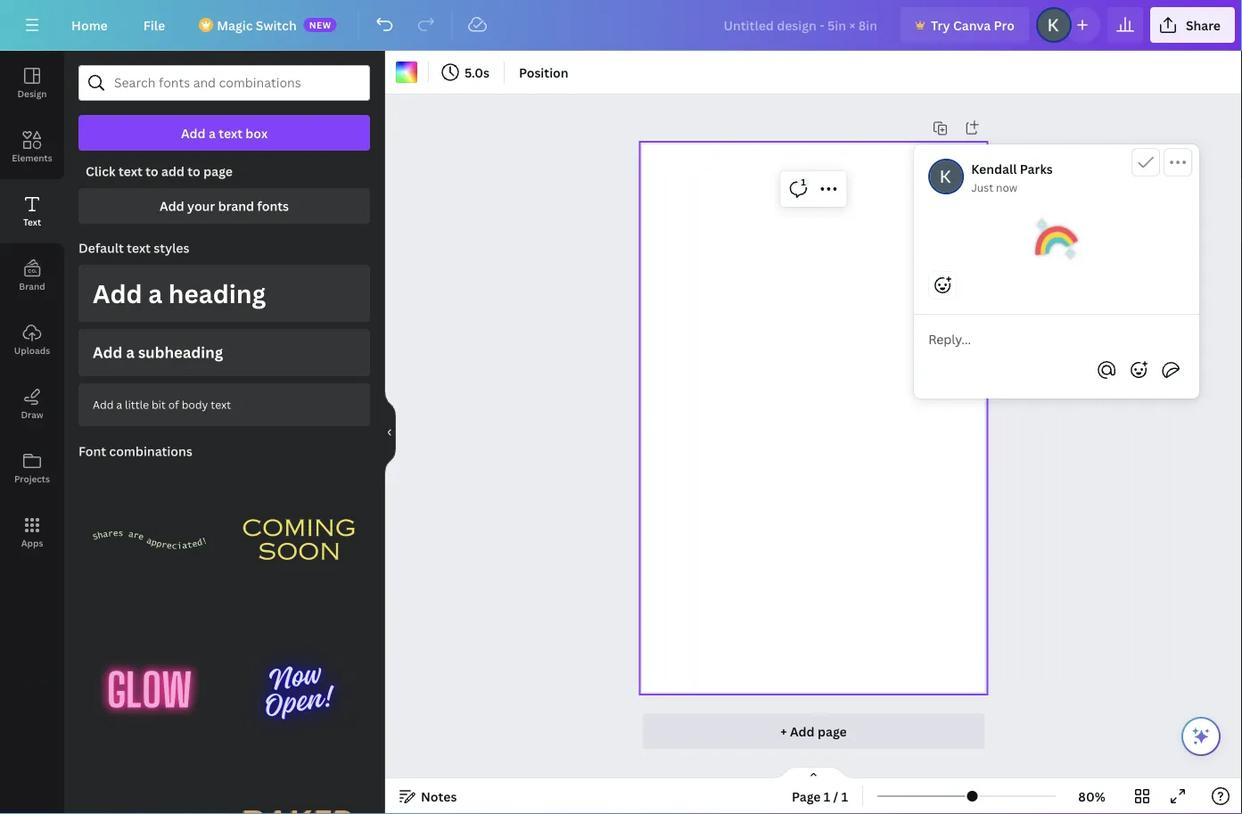 Task type: vqa. For each thing, say whether or not it's contained in the screenshot.
Elements
yes



Task type: locate. For each thing, give the bounding box(es) containing it.
uploads button
[[0, 308, 64, 372]]

font
[[78, 443, 106, 460]]

a inside add a subheading button
[[126, 342, 135, 362]]

add for add a text box
[[181, 124, 206, 141]]

#ffffff image
[[396, 62, 417, 83]]

+ add page button
[[643, 713, 985, 749]]

add left little
[[93, 397, 114, 412]]

a left little
[[116, 397, 122, 412]]

elements
[[12, 152, 52, 164]]

to right add
[[187, 163, 200, 180]]

a inside add a text box button
[[209, 124, 216, 141]]

1 to from the left
[[145, 163, 158, 180]]

now
[[996, 180, 1018, 194]]

kendall parks just now
[[971, 160, 1053, 194]]

a inside add a little bit of body text button
[[116, 397, 122, 412]]

1 horizontal spatial page
[[818, 723, 847, 740]]

expressing gratitude image
[[1035, 218, 1078, 260]]

add
[[181, 124, 206, 141], [160, 198, 184, 214], [93, 276, 142, 310], [93, 342, 123, 362], [93, 397, 114, 412], [790, 723, 815, 740]]

notes button
[[392, 782, 464, 811]]

pro
[[994, 16, 1015, 33]]

page
[[792, 788, 821, 805]]

0 horizontal spatial page
[[203, 163, 233, 180]]

default text styles
[[78, 239, 190, 256]]

add left subheading
[[93, 342, 123, 362]]

add for add a little bit of body text
[[93, 397, 114, 412]]

click text to add to page
[[86, 163, 233, 180]]

add right +
[[790, 723, 815, 740]]

switch
[[256, 16, 297, 33]]

add up add
[[181, 124, 206, 141]]

design button
[[0, 51, 64, 115]]

add a text box
[[181, 124, 268, 141]]

subheading
[[138, 342, 223, 362]]

apps
[[21, 537, 43, 549]]

page up show pages image
[[818, 723, 847, 740]]

a for heading
[[148, 276, 162, 310]]

text
[[219, 124, 243, 141], [118, 163, 143, 180], [127, 239, 151, 256], [211, 397, 231, 412]]

canva
[[953, 16, 991, 33]]

0 horizontal spatial to
[[145, 163, 158, 180]]

share button
[[1150, 7, 1235, 43]]

a down styles
[[148, 276, 162, 310]]

try canva pro
[[931, 16, 1015, 33]]

1 inside button
[[801, 176, 806, 188]]

Reply draft. Add a reply or @mention. text field
[[928, 329, 1185, 349]]

add left your
[[160, 198, 184, 214]]

parks
[[1020, 160, 1053, 177]]

add for add a heading
[[93, 276, 142, 310]]

body
[[182, 397, 208, 412]]

0 horizontal spatial 1
[[801, 176, 806, 188]]

text right body
[[211, 397, 231, 412]]

to left add
[[145, 163, 158, 180]]

/
[[833, 788, 839, 805]]

a left subheading
[[126, 342, 135, 362]]

to
[[145, 163, 158, 180], [187, 163, 200, 180]]

page up add your brand fonts
[[203, 163, 233, 180]]

page
[[203, 163, 233, 180], [818, 723, 847, 740]]

add for add your brand fonts
[[160, 198, 184, 214]]

1
[[801, 176, 806, 188], [824, 788, 830, 805], [842, 788, 848, 805]]

your
[[187, 198, 215, 214]]

uploads
[[14, 344, 50, 356]]

1 horizontal spatial to
[[187, 163, 200, 180]]

a
[[209, 124, 216, 141], [148, 276, 162, 310], [126, 342, 135, 362], [116, 397, 122, 412]]

a inside the 'add a heading' button
[[148, 276, 162, 310]]

share
[[1186, 16, 1221, 33]]

a for subheading
[[126, 342, 135, 362]]

add down the default
[[93, 276, 142, 310]]

new
[[309, 19, 332, 31]]

home link
[[57, 7, 122, 43]]

text left styles
[[127, 239, 151, 256]]

side panel tab list
[[0, 51, 64, 564]]

add your brand fonts button
[[78, 188, 370, 224]]

add
[[161, 163, 185, 180]]

notes
[[421, 788, 457, 805]]

80%
[[1078, 788, 1106, 805]]

a left box
[[209, 124, 216, 141]]

0 vertical spatial page
[[203, 163, 233, 180]]

1 vertical spatial page
[[818, 723, 847, 740]]

main menu bar
[[0, 0, 1242, 51]]

add your brand fonts
[[160, 198, 289, 214]]

add a subheading
[[93, 342, 223, 362]]

magic
[[217, 16, 253, 33]]

heading
[[168, 276, 266, 310]]



Task type: describe. For each thing, give the bounding box(es) containing it.
add a heading
[[93, 276, 266, 310]]

elements button
[[0, 115, 64, 179]]

font combinations
[[78, 443, 192, 460]]

a for little
[[116, 397, 122, 412]]

position
[[519, 64, 569, 81]]

file
[[143, 16, 165, 33]]

add for add a subheading
[[93, 342, 123, 362]]

2 to from the left
[[187, 163, 200, 180]]

bit
[[152, 397, 166, 412]]

5.0s button
[[436, 58, 497, 86]]

add a heading button
[[78, 265, 370, 322]]

page inside button
[[818, 723, 847, 740]]

apps button
[[0, 500, 64, 564]]

canva assistant image
[[1190, 726, 1212, 747]]

projects
[[14, 473, 50, 485]]

hide image
[[384, 390, 396, 475]]

Design title text field
[[709, 7, 894, 43]]

brand button
[[0, 243, 64, 308]]

add a subheading button
[[78, 329, 370, 376]]

little
[[125, 397, 149, 412]]

draw button
[[0, 372, 64, 436]]

of
[[168, 397, 179, 412]]

try
[[931, 16, 950, 33]]

1 horizontal spatial 1
[[824, 788, 830, 805]]

80% button
[[1063, 782, 1121, 811]]

box
[[245, 124, 268, 141]]

add a little bit of body text
[[93, 397, 231, 412]]

text button
[[0, 179, 64, 243]]

+
[[780, 723, 787, 740]]

add a little bit of body text button
[[78, 383, 370, 426]]

file button
[[129, 7, 179, 43]]

styles
[[154, 239, 190, 256]]

combinations
[[109, 443, 192, 460]]

text right click on the left of the page
[[118, 163, 143, 180]]

1 button
[[784, 175, 813, 203]]

page 1 / 1
[[792, 788, 848, 805]]

brand
[[218, 198, 254, 214]]

5.0s
[[465, 64, 490, 81]]

+ add page
[[780, 723, 847, 740]]

a for text
[[209, 124, 216, 141]]

position button
[[512, 58, 576, 86]]

draw
[[21, 408, 43, 420]]

add a text box button
[[78, 115, 370, 151]]

try canva pro button
[[901, 7, 1029, 43]]

magic switch
[[217, 16, 297, 33]]

text
[[23, 216, 41, 228]]

Search fonts and combinations search field
[[114, 66, 334, 100]]

brand
[[19, 280, 45, 292]]

design
[[17, 87, 47, 99]]

show pages image
[[771, 766, 857, 780]]

text left box
[[219, 124, 243, 141]]

projects button
[[0, 436, 64, 500]]

just
[[971, 180, 993, 194]]

fonts
[[257, 198, 289, 214]]

home
[[71, 16, 108, 33]]

click
[[86, 163, 116, 180]]

kendall
[[971, 160, 1017, 177]]

2 horizontal spatial 1
[[842, 788, 848, 805]]

default
[[78, 239, 124, 256]]



